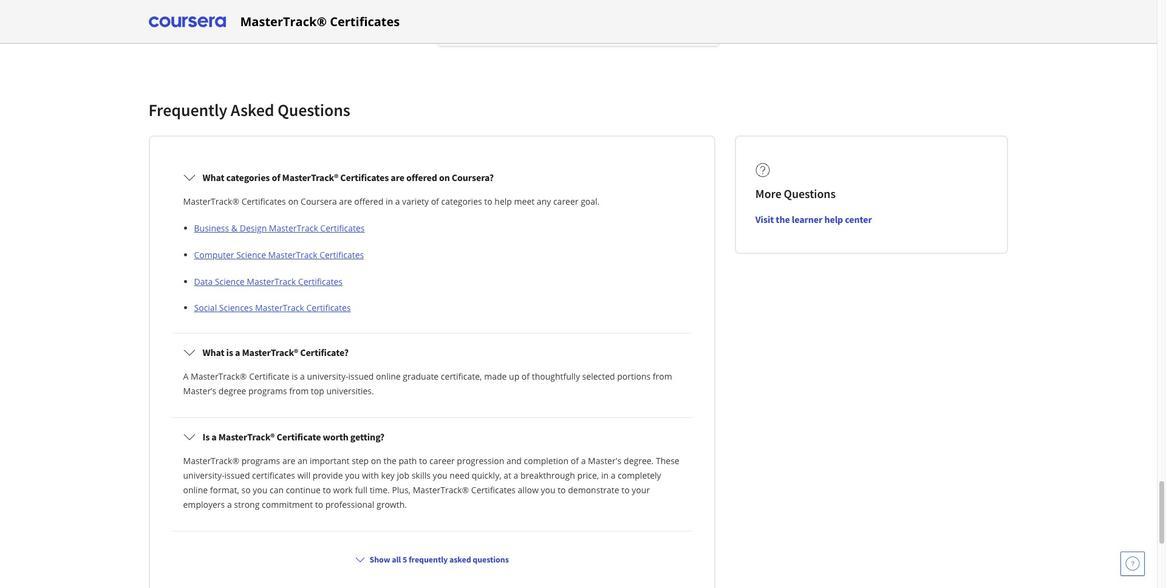 Task type: vqa. For each thing, say whether or not it's contained in the screenshot.
Development
no



Task type: locate. For each thing, give the bounding box(es) containing it.
1 horizontal spatial categories
[[441, 196, 482, 207]]

certificate inside university of illinois instructional design mastertrack certificate
[[163, 13, 204, 25]]

to up skills
[[419, 455, 427, 467]]

0 vertical spatial categories
[[226, 171, 270, 184]]

a
[[395, 196, 400, 207], [235, 346, 240, 359], [300, 371, 305, 382], [212, 431, 217, 443], [581, 455, 586, 467], [514, 470, 519, 481], [611, 470, 616, 481], [227, 499, 232, 510]]

growth.
[[377, 499, 407, 510]]

1 vertical spatial design
[[240, 222, 267, 234]]

science right data
[[215, 276, 245, 287]]

0 vertical spatial certificate
[[163, 13, 204, 25]]

what
[[203, 171, 225, 184], [203, 346, 225, 359]]

0 horizontal spatial the
[[384, 455, 397, 467]]

certificate up an on the bottom left of page
[[277, 431, 321, 443]]

offered up variety
[[407, 171, 437, 184]]

0 horizontal spatial career
[[430, 455, 455, 467]]

university- inside a mastertrack® certificate is a university-issued online graduate certificate, made up of thoughtfully selected portions from master's degree programs from top universities.
[[307, 371, 348, 382]]

mastertrack down business & design mastertrack certificates
[[268, 249, 317, 261]]

issued
[[348, 371, 374, 382], [225, 470, 250, 481]]

master's
[[588, 455, 622, 467]]

2 vertical spatial are
[[282, 455, 295, 467]]

mastertrack down data science mastertrack certificates link
[[255, 302, 304, 314]]

mastertrack® up degree on the bottom left
[[191, 371, 247, 382]]

a right is on the left bottom
[[212, 431, 217, 443]]

0 horizontal spatial are
[[282, 455, 295, 467]]

0 horizontal spatial issued
[[225, 470, 250, 481]]

1 horizontal spatial in
[[601, 470, 609, 481]]

certificate down what is a mastertrack® certificate?
[[249, 371, 290, 382]]

help
[[495, 196, 512, 207], [825, 213, 843, 226]]

you down the step
[[345, 470, 360, 481]]

0 vertical spatial on
[[439, 171, 450, 184]]

2 what from the top
[[203, 346, 225, 359]]

is down what is a mastertrack® certificate?
[[292, 371, 298, 382]]

frequently asked questions
[[149, 99, 350, 121]]

1 horizontal spatial issued
[[348, 371, 374, 382]]

0 horizontal spatial questions
[[278, 99, 350, 121]]

is
[[226, 346, 233, 359], [292, 371, 298, 382]]

0 vertical spatial programs
[[248, 385, 287, 397]]

1 vertical spatial university-
[[183, 470, 225, 481]]

made
[[484, 371, 507, 382]]

of up business & design mastertrack certificates link
[[272, 171, 280, 184]]

online up employers
[[183, 484, 208, 496]]

0 horizontal spatial on
[[288, 196, 299, 207]]

categories
[[226, 171, 270, 184], [441, 196, 482, 207]]

mastertrack® down 'instructional'
[[240, 13, 327, 29]]

center
[[845, 213, 872, 226]]

professional
[[326, 499, 375, 510]]

science down &
[[236, 249, 266, 261]]

what up business at the left top
[[203, 171, 225, 184]]

0 vertical spatial questions
[[278, 99, 350, 121]]

your
[[632, 484, 650, 496]]

1 vertical spatial certificate
[[249, 371, 290, 382]]

1 horizontal spatial are
[[339, 196, 352, 207]]

social sciences mastertrack certificates link
[[194, 302, 351, 314]]

issued up so
[[225, 470, 250, 481]]

frequently asked questions element
[[139, 99, 1019, 588]]

need
[[450, 470, 470, 481]]

online inside a mastertrack® certificate is a university-issued online graduate certificate, made up of thoughtfully selected portions from master's degree programs from top universities.
[[376, 371, 401, 382]]

mastertrack inside university of illinois instructional design mastertrack certificate
[[324, 1, 373, 12]]

1 horizontal spatial questions
[[784, 186, 836, 201]]

2 vertical spatial certificate
[[277, 431, 321, 443]]

mastertrack® certificates
[[240, 13, 400, 29]]

0 horizontal spatial university-
[[183, 470, 225, 481]]

from right portions on the right
[[653, 371, 672, 382]]

more questions
[[756, 186, 836, 201]]

1 vertical spatial from
[[289, 385, 309, 397]]

strong
[[234, 499, 260, 510]]

mastertrack® down is on the left bottom
[[183, 455, 239, 467]]

business
[[194, 222, 229, 234]]

in
[[386, 196, 393, 207], [601, 470, 609, 481]]

career right any
[[553, 196, 579, 207]]

a right at
[[514, 470, 519, 481]]

design inside university of illinois instructional design mastertrack certificate
[[295, 1, 322, 12]]

any
[[537, 196, 551, 207]]

1 horizontal spatial help
[[825, 213, 843, 226]]

questions
[[278, 99, 350, 121], [784, 186, 836, 201]]

a down master's
[[611, 470, 616, 481]]

career up need
[[430, 455, 455, 467]]

of inside university of illinois instructional design mastertrack certificate
[[205, 1, 213, 12]]

mastertrack® down social sciences mastertrack certificates link at left
[[242, 346, 298, 359]]

1 vertical spatial in
[[601, 470, 609, 481]]

important
[[310, 455, 350, 467]]

0 vertical spatial design
[[295, 1, 322, 12]]

are up mastertrack® certificates on coursera are offered in a variety of categories to help meet any career goal.
[[391, 171, 405, 184]]

of up price,
[[571, 455, 579, 467]]

design right &
[[240, 222, 267, 234]]

1 horizontal spatial design
[[295, 1, 322, 12]]

you
[[345, 470, 360, 481], [433, 470, 448, 481], [253, 484, 268, 496], [541, 484, 556, 496]]

0 horizontal spatial in
[[386, 196, 393, 207]]

career inside mastertrack® programs are an important step on the path to career progression and completion of a master's degree. these university-issued certificates will provide you with key job skills you need quickly, at a breakthrough price, in a completely online format, so you can continue to work full time. plus, mastertrack® certificates allow you to demonstrate to your employers a strong commitment to professional growth.
[[430, 455, 455, 467]]

offered down what categories of mastertrack® certificates are offered on coursera?
[[354, 196, 384, 207]]

what is a mastertrack® certificate? button
[[173, 335, 691, 370]]

are down what categories of mastertrack® certificates are offered on coursera?
[[339, 196, 352, 207]]

online
[[376, 371, 401, 382], [183, 484, 208, 496]]

1 vertical spatial help
[[825, 213, 843, 226]]

0 vertical spatial the
[[776, 213, 790, 226]]

2 vertical spatial on
[[371, 455, 382, 467]]

1 vertical spatial is
[[292, 371, 298, 382]]

visit the learner help center
[[756, 213, 872, 226]]

to down the breakthrough
[[558, 484, 566, 496]]

top
[[311, 385, 324, 397]]

what inside dropdown button
[[203, 346, 225, 359]]

help left 'center'
[[825, 213, 843, 226]]

so
[[241, 484, 251, 496]]

0 vertical spatial from
[[653, 371, 672, 382]]

0 horizontal spatial design
[[240, 222, 267, 234]]

list
[[188, 221, 681, 314]]

list containing business & design mastertrack certificates
[[188, 221, 681, 314]]

thoughtfully
[[532, 371, 580, 382]]

online left graduate
[[376, 371, 401, 382]]

1 vertical spatial the
[[384, 455, 397, 467]]

mastertrack up the mastertrack® certificates
[[324, 1, 373, 12]]

are left an on the bottom left of page
[[282, 455, 295, 467]]

mastertrack® inside a mastertrack® certificate is a university-issued online graduate certificate, made up of thoughtfully selected portions from master's degree programs from top universities.
[[191, 371, 247, 382]]

science
[[236, 249, 266, 261], [215, 276, 245, 287]]

in left variety
[[386, 196, 393, 207]]

mastertrack® down need
[[413, 484, 469, 496]]

is a mastertrack® certificate worth getting? button
[[173, 420, 691, 454]]

help left meet
[[495, 196, 512, 207]]

0 horizontal spatial is
[[226, 346, 233, 359]]

from left top
[[289, 385, 309, 397]]

0 vertical spatial offered
[[407, 171, 437, 184]]

to left the your
[[622, 484, 630, 496]]

mastertrack for computer science mastertrack certificates
[[268, 249, 317, 261]]

categories down coursera? in the top left of the page
[[441, 196, 482, 207]]

will
[[298, 470, 311, 481]]

design up the mastertrack® certificates
[[295, 1, 322, 12]]

of right variety
[[431, 196, 439, 207]]

visit
[[756, 213, 774, 226]]

0 vertical spatial issued
[[348, 371, 374, 382]]

completely
[[618, 470, 661, 481]]

1 vertical spatial issued
[[225, 470, 250, 481]]

a up degree on the bottom left
[[235, 346, 240, 359]]

coursera image
[[149, 12, 226, 31]]

the up key
[[384, 455, 397, 467]]

mastertrack
[[324, 1, 373, 12], [269, 222, 318, 234], [268, 249, 317, 261], [247, 276, 296, 287], [255, 302, 304, 314]]

the right visit on the top
[[776, 213, 790, 226]]

of inside mastertrack® programs are an important step on the path to career progression and completion of a master's degree. these university-issued certificates will provide you with key job skills you need quickly, at a breakthrough price, in a completely online format, so you can continue to work full time. plus, mastertrack® certificates allow you to demonstrate to your employers a strong commitment to professional growth.
[[571, 455, 579, 467]]

skills
[[412, 470, 431, 481]]

mastertrack® right is on the left bottom
[[219, 431, 275, 443]]

certificate inside dropdown button
[[277, 431, 321, 443]]

frequently
[[409, 554, 448, 565]]

0 horizontal spatial categories
[[226, 171, 270, 184]]

1 vertical spatial what
[[203, 346, 225, 359]]

what inside dropdown button
[[203, 171, 225, 184]]

in down master's
[[601, 470, 609, 481]]

of right up
[[522, 371, 530, 382]]

full
[[355, 484, 368, 496]]

programs up certificates
[[242, 455, 280, 467]]

1 horizontal spatial on
[[371, 455, 382, 467]]

time.
[[370, 484, 390, 496]]

certificate down university
[[163, 13, 204, 25]]

to down coursera? in the top left of the page
[[484, 196, 493, 207]]

1 vertical spatial career
[[430, 455, 455, 467]]

1 horizontal spatial the
[[776, 213, 790, 226]]

university- up the format,
[[183, 470, 225, 481]]

of inside a mastertrack® certificate is a university-issued online graduate certificate, made up of thoughtfully selected portions from master's degree programs from top universities.
[[522, 371, 530, 382]]

2 horizontal spatial on
[[439, 171, 450, 184]]

mastertrack up social sciences mastertrack certificates link at left
[[247, 276, 296, 287]]

issued up universities.
[[348, 371, 374, 382]]

on left coursera
[[288, 196, 299, 207]]

0 vertical spatial is
[[226, 346, 233, 359]]

0 horizontal spatial online
[[183, 484, 208, 496]]

are
[[391, 171, 405, 184], [339, 196, 352, 207], [282, 455, 295, 467]]

help center image
[[1126, 557, 1140, 571]]

online inside mastertrack® programs are an important step on the path to career progression and completion of a master's degree. these university-issued certificates will provide you with key job skills you need quickly, at a breakthrough price, in a completely online format, so you can continue to work full time. plus, mastertrack® certificates allow you to demonstrate to your employers a strong commitment to professional growth.
[[183, 484, 208, 496]]

what categories of mastertrack® certificates are offered on coursera? button
[[173, 160, 691, 195]]

what up master's on the bottom left of page
[[203, 346, 225, 359]]

0 horizontal spatial help
[[495, 196, 512, 207]]

1 vertical spatial on
[[288, 196, 299, 207]]

career
[[553, 196, 579, 207], [430, 455, 455, 467]]

certificates
[[252, 470, 295, 481]]

coursera?
[[452, 171, 494, 184]]

categories up &
[[226, 171, 270, 184]]

mastertrack® up coursera
[[282, 171, 339, 184]]

0 horizontal spatial offered
[[354, 196, 384, 207]]

mastertrack® up business at the left top
[[183, 196, 239, 207]]

on up the with
[[371, 455, 382, 467]]

1 vertical spatial science
[[215, 276, 245, 287]]

what for what is a mastertrack® certificate?
[[203, 346, 225, 359]]

graduate
[[403, 371, 439, 382]]

a down certificate?
[[300, 371, 305, 382]]

1 vertical spatial categories
[[441, 196, 482, 207]]

a down the format,
[[227, 499, 232, 510]]

1 vertical spatial offered
[[354, 196, 384, 207]]

university-
[[307, 371, 348, 382], [183, 470, 225, 481]]

of left illinois
[[205, 1, 213, 12]]

0 vertical spatial what
[[203, 171, 225, 184]]

coursera
[[301, 196, 337, 207]]

1 horizontal spatial offered
[[407, 171, 437, 184]]

0 vertical spatial online
[[376, 371, 401, 382]]

on left coursera? in the top left of the page
[[439, 171, 450, 184]]

0 vertical spatial in
[[386, 196, 393, 207]]

on
[[439, 171, 450, 184], [288, 196, 299, 207], [371, 455, 382, 467]]

0 vertical spatial science
[[236, 249, 266, 261]]

1 horizontal spatial is
[[292, 371, 298, 382]]

is up degree on the bottom left
[[226, 346, 233, 359]]

0 vertical spatial career
[[553, 196, 579, 207]]

1 vertical spatial online
[[183, 484, 208, 496]]

1 what from the top
[[203, 171, 225, 184]]

variety
[[402, 196, 429, 207]]

provide
[[313, 470, 343, 481]]

0 vertical spatial help
[[495, 196, 512, 207]]

master's
[[183, 385, 216, 397]]

1 horizontal spatial university-
[[307, 371, 348, 382]]

2 horizontal spatial are
[[391, 171, 405, 184]]

university- up top
[[307, 371, 348, 382]]

is
[[203, 431, 210, 443]]

university of illinois instructional design mastertrack certificate
[[163, 1, 373, 25]]

price,
[[578, 470, 599, 481]]

certificates inside dropdown button
[[340, 171, 389, 184]]

0 vertical spatial are
[[391, 171, 405, 184]]

1 vertical spatial programs
[[242, 455, 280, 467]]

1 horizontal spatial online
[[376, 371, 401, 382]]

at
[[504, 470, 512, 481]]

can
[[270, 484, 284, 496]]

the inside mastertrack® programs are an important step on the path to career progression and completion of a master's degree. these university-issued certificates will provide you with key job skills you need quickly, at a breakthrough price, in a completely online format, so you can continue to work full time. plus, mastertrack® certificates allow you to demonstrate to your employers a strong commitment to professional growth.
[[384, 455, 397, 467]]

programs right degree on the bottom left
[[248, 385, 287, 397]]

0 vertical spatial university-
[[307, 371, 348, 382]]

the
[[776, 213, 790, 226], [384, 455, 397, 467]]



Task type: describe. For each thing, give the bounding box(es) containing it.
mastertrack up computer science mastertrack certificates
[[269, 222, 318, 234]]

employers
[[183, 499, 225, 510]]

business & design mastertrack certificates
[[194, 222, 365, 234]]

categories inside dropdown button
[[226, 171, 270, 184]]

you right skills
[[433, 470, 448, 481]]

instructional
[[243, 1, 293, 12]]

and
[[507, 455, 522, 467]]

1 horizontal spatial career
[[553, 196, 579, 207]]

&
[[231, 222, 238, 234]]

job
[[397, 470, 410, 481]]

mastertrack for data science mastertrack certificates
[[247, 276, 296, 287]]

path
[[399, 455, 417, 467]]

more
[[756, 186, 782, 201]]

computer
[[194, 249, 234, 261]]

frequently
[[149, 99, 227, 121]]

university- inside mastertrack® programs are an important step on the path to career progression and completion of a master's degree. these university-issued certificates will provide you with key job skills you need quickly, at a breakthrough price, in a completely online format, so you can continue to work full time. plus, mastertrack® certificates allow you to demonstrate to your employers a strong commitment to professional growth.
[[183, 470, 225, 481]]

a inside dropdown button
[[212, 431, 217, 443]]

list inside the collapsed list
[[188, 221, 681, 314]]

show
[[370, 554, 390, 565]]

certificate inside a mastertrack® certificate is a university-issued online graduate certificate, made up of thoughtfully selected portions from master's degree programs from top universities.
[[249, 371, 290, 382]]

issued inside mastertrack® programs are an important step on the path to career progression and completion of a master's degree. these university-issued certificates will provide you with key job skills you need quickly, at a breakthrough price, in a completely online format, so you can continue to work full time. plus, mastertrack® certificates allow you to demonstrate to your employers a strong commitment to professional growth.
[[225, 470, 250, 481]]

key
[[381, 470, 395, 481]]

a
[[183, 371, 189, 382]]

on inside mastertrack® programs are an important step on the path to career progression and completion of a master's degree. these university-issued certificates will provide you with key job skills you need quickly, at a breakthrough price, in a completely online format, so you can continue to work full time. plus, mastertrack® certificates allow you to demonstrate to your employers a strong commitment to professional growth.
[[371, 455, 382, 467]]

1 horizontal spatial from
[[653, 371, 672, 382]]

a inside dropdown button
[[235, 346, 240, 359]]

1 vertical spatial are
[[339, 196, 352, 207]]

mastertrack® certificates on coursera are offered in a variety of categories to help meet any career goal.
[[183, 196, 600, 207]]

a left variety
[[395, 196, 400, 207]]

asked
[[231, 99, 274, 121]]

what is a mastertrack® certificate?
[[203, 346, 349, 359]]

science for data
[[215, 276, 245, 287]]

getting?
[[351, 431, 385, 443]]

data
[[194, 276, 213, 287]]

programs inside a mastertrack® certificate is a university-issued online graduate certificate, made up of thoughtfully selected portions from master's degree programs from top universities.
[[248, 385, 287, 397]]

on inside dropdown button
[[439, 171, 450, 184]]

is inside a mastertrack® certificate is a university-issued online graduate certificate, made up of thoughtfully selected portions from master's degree programs from top universities.
[[292, 371, 298, 382]]

help inside the collapsed list
[[495, 196, 512, 207]]

to down provide
[[323, 484, 331, 496]]

learner
[[792, 213, 823, 226]]

computer science mastertrack certificates
[[194, 249, 364, 261]]

design inside list
[[240, 222, 267, 234]]

science for computer
[[236, 249, 266, 261]]

worth
[[323, 431, 349, 443]]

degree
[[219, 385, 246, 397]]

5
[[403, 554, 407, 565]]

social sciences mastertrack certificates
[[194, 302, 351, 314]]

show all 5 frequently asked questions button
[[350, 549, 514, 571]]

in inside mastertrack® programs are an important step on the path to career progression and completion of a master's degree. these university-issued certificates will provide you with key job skills you need quickly, at a breakthrough price, in a completely online format, so you can continue to work full time. plus, mastertrack® certificates allow you to demonstrate to your employers a strong commitment to professional growth.
[[601, 470, 609, 481]]

you down the breakthrough
[[541, 484, 556, 496]]

completion
[[524, 455, 569, 467]]

all
[[392, 554, 401, 565]]

portions
[[617, 371, 651, 382]]

certificates inside mastertrack® programs are an important step on the path to career progression and completion of a master's degree. these university-issued certificates will provide you with key job skills you need quickly, at a breakthrough price, in a completely online format, so you can continue to work full time. plus, mastertrack® certificates allow you to demonstrate to your employers a strong commitment to professional growth.
[[471, 484, 516, 496]]

visit the learner help center link
[[756, 213, 872, 226]]

is inside dropdown button
[[226, 346, 233, 359]]

collapsed list
[[169, 156, 695, 534]]

is a mastertrack® certificate worth getting?
[[203, 431, 385, 443]]

business & design mastertrack certificates link
[[194, 222, 365, 234]]

certificate?
[[300, 346, 349, 359]]

allow
[[518, 484, 539, 496]]

programs inside mastertrack® programs are an important step on the path to career progression and completion of a master's degree. these university-issued certificates will provide you with key job skills you need quickly, at a breakthrough price, in a completely online format, so you can continue to work full time. plus, mastertrack® certificates allow you to demonstrate to your employers a strong commitment to professional growth.
[[242, 455, 280, 467]]

demonstrate
[[568, 484, 620, 496]]

of inside dropdown button
[[272, 171, 280, 184]]

an
[[298, 455, 308, 467]]

work
[[333, 484, 353, 496]]

questions
[[473, 554, 509, 565]]

are inside mastertrack® programs are an important step on the path to career progression and completion of a master's degree. these university-issued certificates will provide you with key job skills you need quickly, at a breakthrough price, in a completely online format, so you can continue to work full time. plus, mastertrack® certificates allow you to demonstrate to your employers a strong commitment to professional growth.
[[282, 455, 295, 467]]

sciences
[[219, 302, 253, 314]]

continue
[[286, 484, 321, 496]]

plus,
[[392, 484, 411, 496]]

illinois
[[215, 1, 241, 12]]

quickly,
[[472, 470, 502, 481]]

show all 5 frequently asked questions
[[370, 554, 509, 565]]

up
[[509, 371, 520, 382]]

commitment
[[262, 499, 313, 510]]

with
[[362, 470, 379, 481]]

social
[[194, 302, 217, 314]]

a up price,
[[581, 455, 586, 467]]

asked
[[450, 554, 471, 565]]

you right so
[[253, 484, 268, 496]]

selected
[[582, 371, 615, 382]]

format,
[[210, 484, 239, 496]]

these
[[656, 455, 680, 467]]

a mastertrack® certificate is a university-issued online graduate certificate, made up of thoughtfully selected portions from master's degree programs from top universities.
[[183, 371, 672, 397]]

1 vertical spatial questions
[[784, 186, 836, 201]]

mastertrack® inside dropdown button
[[242, 346, 298, 359]]

data science mastertrack certificates
[[194, 276, 343, 287]]

breakthrough
[[521, 470, 575, 481]]

mastertrack® programs are an important step on the path to career progression and completion of a master's degree. these university-issued certificates will provide you with key job skills you need quickly, at a breakthrough price, in a completely online format, so you can continue to work full time. plus, mastertrack® certificates allow you to demonstrate to your employers a strong commitment to professional growth.
[[183, 455, 680, 510]]

degree.
[[624, 455, 654, 467]]

progression
[[457, 455, 504, 467]]

meet
[[514, 196, 535, 207]]

0 horizontal spatial from
[[289, 385, 309, 397]]

computer science mastertrack certificates link
[[194, 249, 364, 261]]

certificate,
[[441, 371, 482, 382]]

a inside a mastertrack® certificate is a university-issued online graduate certificate, made up of thoughtfully selected portions from master's degree programs from top universities.
[[300, 371, 305, 382]]

mastertrack for social sciences mastertrack certificates
[[255, 302, 304, 314]]

are inside dropdown button
[[391, 171, 405, 184]]

step
[[352, 455, 369, 467]]

goal.
[[581, 196, 600, 207]]

to down the continue
[[315, 499, 323, 510]]

what categories of mastertrack® certificates are offered on coursera?
[[203, 171, 494, 184]]

data science mastertrack certificates link
[[194, 276, 343, 287]]

university
[[163, 1, 203, 12]]

universities.
[[327, 385, 374, 397]]

offered inside the what categories of mastertrack® certificates are offered on coursera? dropdown button
[[407, 171, 437, 184]]

what for what categories of mastertrack® certificates are offered on coursera?
[[203, 171, 225, 184]]

issued inside a mastertrack® certificate is a university-issued online graduate certificate, made up of thoughtfully selected portions from master's degree programs from top universities.
[[348, 371, 374, 382]]



